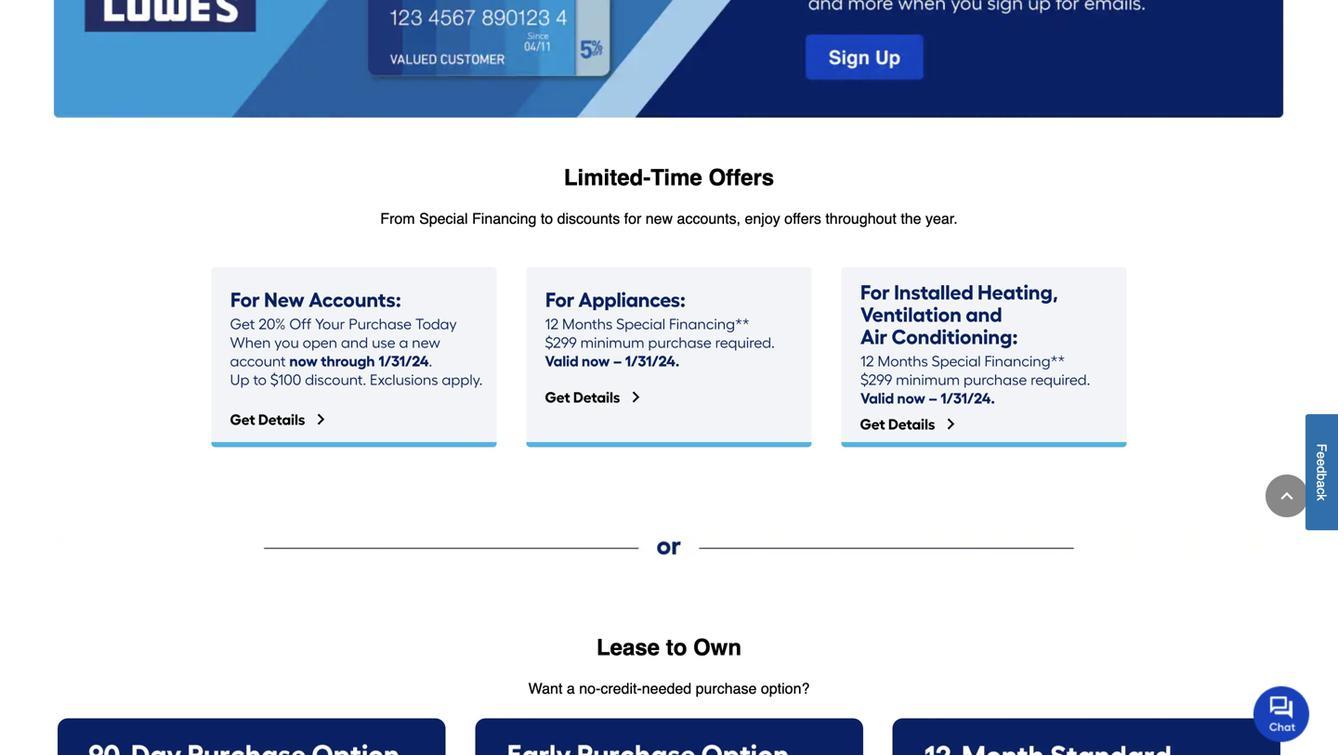 Task type: describe. For each thing, give the bounding box(es) containing it.
for
[[624, 210, 642, 227]]

want a no-credit-needed purchase option?
[[529, 681, 810, 698]]

no-
[[579, 681, 601, 698]]

credit-
[[601, 681, 642, 698]]

lease
[[597, 636, 660, 661]]

b
[[1315, 474, 1330, 481]]

financing
[[472, 210, 537, 227]]

want
[[529, 681, 563, 698]]

12 months special financing for appliances. $299 minimum purchase required. valid through 1/31/24. image
[[527, 267, 812, 448]]

lease to own
[[597, 636, 742, 661]]

limited-time offers
[[564, 165, 775, 191]]

1 vertical spatial a
[[567, 681, 575, 698]]

option?
[[761, 681, 810, 698]]

1 vertical spatial to
[[666, 636, 687, 661]]

90-day purchase option. the total cost equals the cost of merchandise plus initial payment plus tax. image
[[58, 719, 446, 756]]

purchase
[[696, 681, 757, 698]]

get special savings, inspiration, invitations and more when you sign up for emails. image
[[54, 0, 1285, 119]]

12 months special financing on installed heating, ventilation and air conditioning through 1/31/24. image
[[842, 267, 1127, 448]]

time
[[651, 165, 703, 191]]

limited-
[[564, 165, 651, 191]]

the
[[901, 210, 922, 227]]

special
[[419, 210, 468, 227]]

throughout
[[826, 210, 897, 227]]

f e e d b a c k button
[[1306, 415, 1339, 531]]

scroll to top element
[[1266, 475, 1309, 518]]



Task type: vqa. For each thing, say whether or not it's contained in the screenshot.
lease
yes



Task type: locate. For each thing, give the bounding box(es) containing it.
12-month standard lease agreement. this option has the lowest recurring payment. image
[[893, 719, 1281, 756]]

to
[[541, 210, 553, 227], [666, 636, 687, 661]]

f
[[1315, 444, 1330, 452]]

1 e from the top
[[1315, 452, 1330, 459]]

0 horizontal spatial to
[[541, 210, 553, 227]]

offers
[[785, 210, 822, 227]]

0 vertical spatial a
[[1315, 481, 1330, 488]]

accounts,
[[677, 210, 741, 227]]

from special financing to discounts for new accounts, enjoy offers throughout the year.
[[381, 210, 958, 227]]

a
[[1315, 481, 1330, 488], [567, 681, 575, 698]]

1 horizontal spatial to
[[666, 636, 687, 661]]

to left own
[[666, 636, 687, 661]]

0 vertical spatial to
[[541, 210, 553, 227]]

early purchase option. pay off between days 91 and 364 for discount on remaining cost of the lease. image
[[475, 719, 863, 756]]

needed
[[642, 681, 692, 698]]

discounts
[[557, 210, 620, 227]]

e up the b
[[1315, 459, 1330, 466]]

from
[[381, 210, 415, 227]]

own
[[694, 636, 742, 661]]

a inside f e e d b a c k button
[[1315, 481, 1330, 488]]

2 e from the top
[[1315, 459, 1330, 466]]

chat invite button image
[[1254, 686, 1311, 743]]

a up "k"
[[1315, 481, 1330, 488]]

chevron up image
[[1278, 487, 1297, 506]]

1 horizontal spatial a
[[1315, 481, 1330, 488]]

0 horizontal spatial a
[[567, 681, 575, 698]]

c
[[1315, 488, 1330, 495]]

f e e d b a c k
[[1315, 444, 1330, 501]]

a left "no-"
[[567, 681, 575, 698]]

get 20 percent off your purchase today when you open and use a new account now through 1/31/24. image
[[212, 267, 497, 448]]

offers
[[709, 165, 775, 191]]

new
[[646, 210, 673, 227]]

to left discounts
[[541, 210, 553, 227]]

e
[[1315, 452, 1330, 459], [1315, 459, 1330, 466]]

enjoy
[[745, 210, 781, 227]]

or. image
[[54, 534, 1285, 563]]

d
[[1315, 466, 1330, 474]]

year.
[[926, 210, 958, 227]]

k
[[1315, 495, 1330, 501]]

e up d
[[1315, 452, 1330, 459]]



